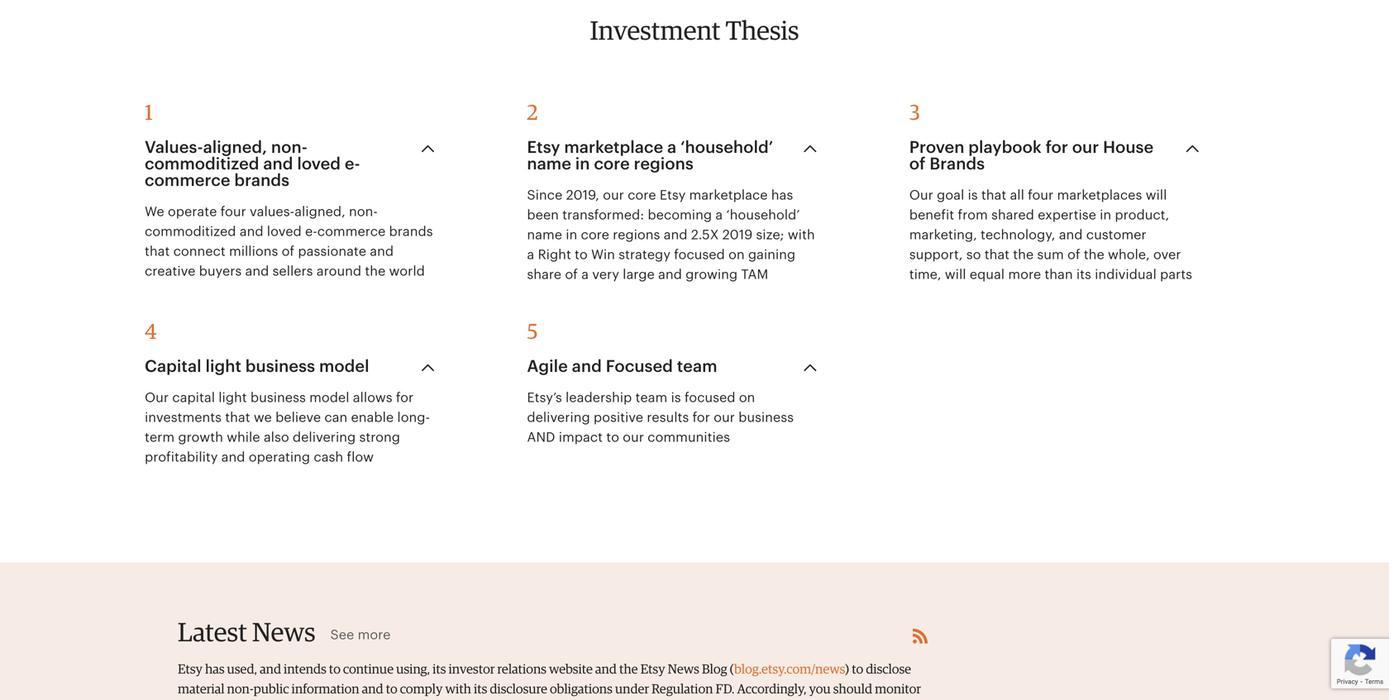 Task type: locate. For each thing, give the bounding box(es) containing it.
our inside "our capital light business model allows for investments that we believe can enable long- term growth while also delivering strong profitability and operating cash flow"
[[145, 391, 169, 405]]

non- down used,
[[227, 683, 254, 697]]

accordingly,
[[737, 683, 807, 697]]

1 vertical spatial news
[[668, 664, 700, 677]]

commerce inside we operate four values-aligned, non- commoditized and loved e-commerce brands that connect millions of passionate and creative buyers and sellers around the world
[[317, 225, 386, 238]]

the inside we operate four values-aligned, non- commoditized and loved e-commerce brands that connect millions of passionate and creative buyers and sellers around the world
[[365, 265, 386, 278]]

with down investor
[[445, 683, 471, 697]]

has up size;
[[772, 189, 793, 202]]

our goal is that all four marketplaces will benefit from shared expertise in product, marketing, technology, and customer support, so that the sum of the whole, over time, will equal more than its individual parts
[[910, 189, 1193, 281]]

our up the transformed:
[[603, 189, 624, 202]]

will down the support,
[[945, 268, 967, 281]]

2 commoditized from the top
[[145, 225, 236, 238]]

the down technology,
[[1013, 248, 1034, 262]]

believe
[[275, 411, 321, 425]]

of down right
[[565, 268, 578, 281]]

our up "investments"
[[145, 391, 169, 405]]

individual
[[1095, 268, 1157, 281]]

etsy marketplace a 'household' name in core regions button
[[527, 139, 817, 172]]

e- inside we operate four values-aligned, non- commoditized and loved e-commerce brands that connect millions of passionate and creative buyers and sellers around the world
[[305, 225, 317, 238]]

that
[[982, 189, 1007, 202], [145, 245, 170, 258], [985, 248, 1010, 262], [225, 411, 250, 425]]

aligned, up values-
[[203, 139, 267, 156]]

0 horizontal spatial non-
[[227, 683, 254, 697]]

delivering up cash
[[293, 431, 356, 444]]

and up public
[[260, 664, 281, 677]]

0 vertical spatial with
[[788, 228, 815, 242]]

non- inside 1 values-aligned, non- commoditized and loved e- commerce brands
[[271, 139, 308, 156]]

0 vertical spatial more
[[1009, 268, 1042, 281]]

our up communities
[[714, 411, 735, 425]]

and inside ) to disclose material non-public information and to comply with its disclosure obligations under regulation fd. accordingly, you should monito
[[362, 683, 383, 697]]

delivering down etsy's
[[527, 411, 590, 425]]

creative
[[145, 265, 196, 278]]

0 vertical spatial e-
[[345, 156, 360, 172]]

aligned,
[[203, 139, 267, 156], [295, 205, 346, 219]]

large
[[623, 268, 655, 281]]

to
[[575, 248, 588, 262], [606, 431, 619, 444], [329, 664, 341, 677], [852, 664, 864, 677], [386, 683, 398, 697]]

1 horizontal spatial news
[[668, 664, 700, 677]]

brands
[[234, 172, 290, 189], [389, 225, 433, 238]]

the up under
[[619, 664, 638, 677]]

2 vertical spatial its
[[474, 683, 487, 697]]

0 vertical spatial light
[[206, 358, 241, 375]]

is up 'from'
[[968, 189, 978, 202]]

and inside "our capital light business model allows for investments that we believe can enable long- term growth while also delivering strong profitability and operating cash flow"
[[221, 451, 245, 464]]

0 vertical spatial name
[[527, 156, 571, 172]]

0 vertical spatial delivering
[[527, 411, 590, 425]]

disclosure
[[490, 683, 548, 697]]

'household' up the 'becoming'
[[681, 139, 774, 156]]

of inside since 2019, our core etsy marketplace has been transformed: becoming a 'household' name in core regions and 2.5x 2019 size; with a right to win strategy focused on gaining share of a very large and growing tam
[[565, 268, 578, 281]]

flow
[[347, 451, 374, 464]]

1 horizontal spatial delivering
[[527, 411, 590, 425]]

0 horizontal spatial more
[[358, 629, 391, 642]]

of right sum
[[1068, 248, 1081, 262]]

and
[[527, 431, 555, 444]]

0 vertical spatial commerce
[[145, 172, 230, 189]]

a inside etsy marketplace a 'household' name in core regions
[[667, 139, 677, 156]]

commoditized inside we operate four values-aligned, non- commoditized and loved e-commerce brands that connect millions of passionate and creative buyers and sellers around the world
[[145, 225, 236, 238]]

business
[[245, 358, 315, 375], [251, 391, 306, 405], [739, 411, 794, 425]]

on down 2019
[[729, 248, 745, 262]]

team up results
[[636, 391, 668, 405]]

1 vertical spatial e-
[[305, 225, 317, 238]]

1 vertical spatial light
[[219, 391, 247, 405]]

commoditized down operate
[[145, 225, 236, 238]]

four inside our goal is that all four marketplaces will benefit from shared expertise in product, marketing, technology, and customer support, so that the sum of the whole, over time, will equal more than its individual parts
[[1028, 189, 1054, 202]]

our inside our goal is that all four marketplaces will benefit from shared expertise in product, marketing, technology, and customer support, so that the sum of the whole, over time, will equal more than its individual parts
[[910, 189, 934, 202]]

2.5x
[[691, 228, 719, 242]]

for inside "our capital light business model allows for investments that we believe can enable long- term growth while also delivering strong profitability and operating cash flow"
[[396, 391, 414, 405]]

0 horizontal spatial our
[[145, 391, 169, 405]]

focused
[[674, 248, 725, 262], [685, 391, 736, 405]]

our down positive
[[623, 431, 644, 444]]

and down millions
[[245, 265, 269, 278]]

0 vertical spatial in
[[575, 156, 590, 172]]

1 horizontal spatial commerce
[[317, 225, 386, 238]]

(
[[730, 664, 735, 677]]

commoditized up operate
[[145, 156, 259, 172]]

our capital light business model allows for investments that we believe can enable long- term growth while also delivering strong profitability and operating cash flow
[[145, 391, 430, 464]]

0 vertical spatial focused
[[674, 248, 725, 262]]

of
[[910, 156, 926, 172], [282, 245, 295, 258], [1068, 248, 1081, 262], [565, 268, 578, 281]]

delivering
[[527, 411, 590, 425], [293, 431, 356, 444]]

regions inside since 2019, our core etsy marketplace has been transformed: becoming a 'household' name in core regions and 2.5x 2019 size; with a right to win strategy focused on gaining share of a very large and growing tam
[[613, 228, 660, 242]]

aligned, up passionate
[[295, 205, 346, 219]]

on down agile and focused team button
[[739, 391, 755, 405]]

commerce up operate
[[145, 172, 230, 189]]

0 horizontal spatial four
[[221, 205, 246, 219]]

0 vertical spatial regions
[[634, 156, 694, 172]]

0 horizontal spatial team
[[636, 391, 668, 405]]

0 vertical spatial core
[[594, 156, 630, 172]]

commerce inside 1 values-aligned, non- commoditized and loved e- commerce brands
[[145, 172, 230, 189]]

world
[[389, 265, 425, 278]]

its right than
[[1077, 268, 1092, 281]]

our up benefit
[[910, 189, 934, 202]]

that inside "our capital light business model allows for investments that we believe can enable long- term growth while also delivering strong profitability and operating cash flow"
[[225, 411, 250, 425]]

2 vertical spatial in
[[566, 228, 578, 242]]

regions
[[634, 156, 694, 172], [613, 228, 660, 242]]

for up long-
[[396, 391, 414, 405]]

non- up passionate
[[349, 205, 378, 219]]

etsy inside etsy marketplace a 'household' name in core regions
[[527, 139, 560, 156]]

for up communities
[[693, 411, 710, 425]]

whole,
[[1108, 248, 1150, 262]]

more down sum
[[1009, 268, 1042, 281]]

1 vertical spatial regions
[[613, 228, 660, 242]]

of up the sellers
[[282, 245, 295, 258]]

0 horizontal spatial has
[[205, 664, 225, 677]]

0 vertical spatial for
[[1046, 139, 1069, 156]]

news up intends on the bottom
[[252, 621, 316, 647]]

name up since at the left top
[[527, 156, 571, 172]]

1 vertical spatial will
[[945, 268, 967, 281]]

focused inside etsy's leadership team is focused on delivering positive results for our business and impact to our communities
[[685, 391, 736, 405]]

material
[[178, 683, 225, 697]]

brands up values-
[[234, 172, 290, 189]]

0 vertical spatial four
[[1028, 189, 1054, 202]]

customer
[[1087, 228, 1147, 242]]

commerce
[[145, 172, 230, 189], [317, 225, 386, 238]]

etsy down 2
[[527, 139, 560, 156]]

delivering inside "our capital light business model allows for investments that we believe can enable long- term growth while also delivering strong profitability and operating cash flow"
[[293, 431, 356, 444]]

continue
[[343, 664, 394, 677]]

on inside etsy's leadership team is focused on delivering positive results for our business and impact to our communities
[[739, 391, 755, 405]]

and up values-
[[263, 156, 293, 172]]

1 vertical spatial core
[[628, 189, 656, 202]]

more right see
[[358, 629, 391, 642]]

four
[[1028, 189, 1054, 202], [221, 205, 246, 219]]

leadership
[[566, 391, 632, 405]]

1 values-aligned, non- commoditized and loved e- commerce brands
[[145, 103, 360, 189]]

0 horizontal spatial for
[[396, 391, 414, 405]]

1 horizontal spatial four
[[1028, 189, 1054, 202]]

core inside etsy marketplace a 'household' name in core regions
[[594, 156, 630, 172]]

core down etsy marketplace a 'household' name in core regions
[[628, 189, 656, 202]]

long-
[[397, 411, 430, 425]]

0 vertical spatial aligned,
[[203, 139, 267, 156]]

and up leadership
[[572, 358, 602, 375]]

aligned, inside 1 values-aligned, non- commoditized and loved e- commerce brands
[[203, 139, 267, 156]]

non- up values-
[[271, 139, 308, 156]]

in up 2019,
[[575, 156, 590, 172]]

etsy's
[[527, 391, 562, 405]]

core up 2019,
[[594, 156, 630, 172]]

3
[[910, 103, 920, 124]]

1 vertical spatial commoditized
[[145, 225, 236, 238]]

around
[[317, 265, 362, 278]]

commerce up passionate
[[317, 225, 386, 238]]

1 horizontal spatial our
[[910, 189, 934, 202]]

2 horizontal spatial its
[[1077, 268, 1092, 281]]

1 horizontal spatial its
[[474, 683, 487, 697]]

0 horizontal spatial commerce
[[145, 172, 230, 189]]

four right all
[[1028, 189, 1054, 202]]

to down positive
[[606, 431, 619, 444]]

1 vertical spatial delivering
[[293, 431, 356, 444]]

is inside our goal is that all four marketplaces will benefit from shared expertise in product, marketing, technology, and customer support, so that the sum of the whole, over time, will equal more than its individual parts
[[968, 189, 978, 202]]

0 vertical spatial brands
[[234, 172, 290, 189]]

regions up strategy at top left
[[613, 228, 660, 242]]

model up "can"
[[309, 391, 349, 405]]

name down 'been'
[[527, 228, 562, 242]]

1 horizontal spatial aligned,
[[295, 205, 346, 219]]

of left brands
[[910, 156, 926, 172]]

that up creative
[[145, 245, 170, 258]]

capital
[[172, 391, 215, 405]]

our inside since 2019, our core etsy marketplace has been transformed: becoming a 'household' name in core regions and 2.5x 2019 size; with a right to win strategy focused on gaining share of a very large and growing tam
[[603, 189, 624, 202]]

brands up world
[[389, 225, 433, 238]]

core
[[594, 156, 630, 172], [628, 189, 656, 202], [581, 228, 610, 242]]

0 vertical spatial our
[[910, 189, 934, 202]]

'household' up size;
[[727, 209, 800, 222]]

1 vertical spatial team
[[636, 391, 668, 405]]

1 vertical spatial is
[[671, 391, 681, 405]]

0 vertical spatial commoditized
[[145, 156, 259, 172]]

of inside proven playbook for our house of brands
[[910, 156, 926, 172]]

1 vertical spatial our
[[145, 391, 169, 405]]

marketplaces
[[1057, 189, 1143, 202]]

public
[[254, 683, 289, 697]]

1 vertical spatial focused
[[685, 391, 736, 405]]

house
[[1103, 139, 1154, 156]]

with right size;
[[788, 228, 815, 242]]

1 commoditized from the top
[[145, 156, 259, 172]]

on
[[729, 248, 745, 262], [739, 391, 755, 405]]

1 horizontal spatial with
[[788, 228, 815, 242]]

2 horizontal spatial for
[[1046, 139, 1069, 156]]

marketplace inside etsy marketplace a 'household' name in core regions
[[564, 139, 664, 156]]

e- inside 1 values-aligned, non- commoditized and loved e- commerce brands
[[345, 156, 360, 172]]

with inside ) to disclose material non-public information and to comply with its disclosure obligations under regulation fd. accordingly, you should monito
[[445, 683, 471, 697]]

proven playbook for our house of brands
[[910, 139, 1154, 172]]

and
[[263, 156, 293, 172], [240, 225, 263, 238], [664, 228, 688, 242], [1059, 228, 1083, 242], [370, 245, 394, 258], [245, 265, 269, 278], [658, 268, 682, 281], [572, 358, 602, 375], [221, 451, 245, 464], [260, 664, 281, 677], [595, 664, 617, 677], [362, 683, 383, 697]]

commoditized
[[145, 156, 259, 172], [145, 225, 236, 238]]

blog.etsy.com/news
[[735, 664, 845, 677]]

light right the capital
[[219, 391, 247, 405]]

0 vertical spatial team
[[677, 358, 718, 375]]

our
[[1073, 139, 1099, 156], [603, 189, 624, 202], [714, 411, 735, 425], [623, 431, 644, 444]]

and down the 'becoming'
[[664, 228, 688, 242]]

very
[[592, 268, 619, 281]]

focused down 2.5x
[[674, 248, 725, 262]]

0 vertical spatial has
[[772, 189, 793, 202]]

a up the 'becoming'
[[667, 139, 677, 156]]

benefit
[[910, 209, 955, 222]]

1 vertical spatial business
[[251, 391, 306, 405]]

1 horizontal spatial non-
[[271, 139, 308, 156]]

2 vertical spatial for
[[693, 411, 710, 425]]

light up the capital
[[206, 358, 241, 375]]

millions
[[229, 245, 278, 258]]

regulation
[[652, 683, 713, 697]]

marketplace
[[564, 139, 664, 156], [689, 189, 768, 202]]

in down marketplaces
[[1100, 209, 1112, 222]]

capital light business model
[[145, 358, 369, 375]]

model inside "our capital light business model allows for investments that we believe can enable long- term growth while also delivering strong profitability and operating cash flow"
[[309, 391, 349, 405]]

0 horizontal spatial with
[[445, 683, 471, 697]]

marketplace up 2019
[[689, 189, 768, 202]]

its down investor
[[474, 683, 487, 697]]

0 vertical spatial news
[[252, 621, 316, 647]]

four left values-
[[221, 205, 246, 219]]

1 horizontal spatial for
[[693, 411, 710, 425]]

1 vertical spatial for
[[396, 391, 414, 405]]

for inside etsy's leadership team is focused on delivering positive results for our business and impact to our communities
[[693, 411, 710, 425]]

business inside etsy's leadership team is focused on delivering positive results for our business and impact to our communities
[[739, 411, 794, 425]]

news up regulation
[[668, 664, 700, 677]]

1 horizontal spatial e-
[[345, 156, 360, 172]]

aligned, inside we operate four values-aligned, non- commoditized and loved e-commerce brands that connect millions of passionate and creative buyers and sellers around the world
[[295, 205, 346, 219]]

2 horizontal spatial non-
[[349, 205, 378, 219]]

2 vertical spatial business
[[739, 411, 794, 425]]

and down expertise
[[1059, 228, 1083, 242]]

regions inside etsy marketplace a 'household' name in core regions
[[634, 156, 694, 172]]

etsy marketplace a 'household' name in core regions
[[527, 139, 774, 172]]

in up right
[[566, 228, 578, 242]]

1 horizontal spatial is
[[968, 189, 978, 202]]

brands
[[930, 156, 985, 172]]

etsy up the 'becoming'
[[660, 189, 686, 202]]

1 vertical spatial on
[[739, 391, 755, 405]]

0 horizontal spatial news
[[252, 621, 316, 647]]

0 vertical spatial its
[[1077, 268, 1092, 281]]

we
[[145, 205, 164, 219]]

1 vertical spatial with
[[445, 683, 471, 697]]

news
[[252, 621, 316, 647], [668, 664, 700, 677]]

see more link
[[330, 629, 391, 647]]

has up material
[[205, 664, 225, 677]]

values-
[[145, 139, 203, 156]]

we operate four values-aligned, non- commoditized and loved e-commerce brands that connect millions of passionate and creative buyers and sellers around the world
[[145, 205, 433, 278]]

1 vertical spatial marketplace
[[689, 189, 768, 202]]

to left win on the left
[[575, 248, 588, 262]]

0 vertical spatial 'household'
[[681, 139, 774, 156]]

0 vertical spatial loved
[[297, 156, 341, 172]]

2 name from the top
[[527, 228, 562, 242]]

support,
[[910, 248, 963, 262]]

1 vertical spatial name
[[527, 228, 562, 242]]

will up product,
[[1146, 189, 1167, 202]]

to up information
[[329, 664, 341, 677]]

focused up communities
[[685, 391, 736, 405]]

1 vertical spatial commerce
[[317, 225, 386, 238]]

has inside since 2019, our core etsy marketplace has been transformed: becoming a 'household' name in core regions and 2.5x 2019 size; with a right to win strategy focused on gaining share of a very large and growing tam
[[772, 189, 793, 202]]

1 horizontal spatial brands
[[389, 225, 433, 238]]

2 vertical spatial non-
[[227, 683, 254, 697]]

etsy up under
[[641, 664, 665, 677]]

2 vertical spatial core
[[581, 228, 610, 242]]

0 horizontal spatial e-
[[305, 225, 317, 238]]

the left world
[[365, 265, 386, 278]]

has
[[772, 189, 793, 202], [205, 664, 225, 677]]

of inside our goal is that all four marketplaces will benefit from shared expertise in product, marketing, technology, and customer support, so that the sum of the whole, over time, will equal more than its individual parts
[[1068, 248, 1081, 262]]

that up while
[[225, 411, 250, 425]]

core up win on the left
[[581, 228, 610, 242]]

team right focused
[[677, 358, 718, 375]]

1 vertical spatial 'household'
[[727, 209, 800, 222]]

1 vertical spatial aligned,
[[295, 205, 346, 219]]

than
[[1045, 268, 1073, 281]]

0 horizontal spatial aligned,
[[203, 139, 267, 156]]

1 horizontal spatial has
[[772, 189, 793, 202]]

agile and focused team button
[[527, 358, 817, 375]]

is up results
[[671, 391, 681, 405]]

0 vertical spatial business
[[245, 358, 315, 375]]

model
[[319, 358, 369, 375], [309, 391, 349, 405]]

been
[[527, 209, 559, 222]]

on inside since 2019, our core etsy marketplace has been transformed: becoming a 'household' name in core regions and 2.5x 2019 size; with a right to win strategy focused on gaining share of a very large and growing tam
[[729, 248, 745, 262]]

1 vertical spatial loved
[[267, 225, 302, 238]]

regions up the 'becoming'
[[634, 156, 694, 172]]

its right using,
[[433, 664, 446, 677]]

marketplace up 2019,
[[564, 139, 664, 156]]

0 vertical spatial marketplace
[[564, 139, 664, 156]]

model up allows
[[319, 358, 369, 375]]

1 name from the top
[[527, 156, 571, 172]]

1 vertical spatial non-
[[349, 205, 378, 219]]

1 horizontal spatial will
[[1146, 189, 1167, 202]]

our
[[910, 189, 934, 202], [145, 391, 169, 405]]

1 vertical spatial model
[[309, 391, 349, 405]]

technology,
[[981, 228, 1056, 242]]

0 horizontal spatial brands
[[234, 172, 290, 189]]

is inside etsy's leadership team is focused on delivering positive results for our business and impact to our communities
[[671, 391, 681, 405]]

our inside proven playbook for our house of brands
[[1073, 139, 1099, 156]]

a up 2.5x
[[716, 209, 723, 222]]

that left all
[[982, 189, 1007, 202]]

1 horizontal spatial team
[[677, 358, 718, 375]]

1 vertical spatial in
[[1100, 209, 1112, 222]]

for right playbook
[[1046, 139, 1069, 156]]

0 vertical spatial non-
[[271, 139, 308, 156]]

1 vertical spatial its
[[433, 664, 446, 677]]

1 vertical spatial four
[[221, 205, 246, 219]]

and down continue
[[362, 683, 383, 697]]

our left house
[[1073, 139, 1099, 156]]

0 vertical spatial is
[[968, 189, 978, 202]]

1 vertical spatial brands
[[389, 225, 433, 238]]

and down while
[[221, 451, 245, 464]]

sum
[[1038, 248, 1064, 262]]

0 horizontal spatial delivering
[[293, 431, 356, 444]]

0 vertical spatial will
[[1146, 189, 1167, 202]]

obligations
[[550, 683, 613, 697]]

non-
[[271, 139, 308, 156], [349, 205, 378, 219], [227, 683, 254, 697]]



Task type: describe. For each thing, give the bounding box(es) containing it.
investment
[[590, 18, 721, 45]]

brands inside we operate four values-aligned, non- commoditized and loved e-commerce brands that connect millions of passionate and creative buyers and sellers around the world
[[389, 225, 433, 238]]

our for 3
[[910, 189, 934, 202]]

blog.etsy.com/news link
[[735, 664, 845, 677]]

sellers
[[273, 265, 313, 278]]

disclose
[[866, 664, 912, 677]]

operate
[[168, 205, 217, 219]]

results
[[647, 411, 689, 425]]

'household' inside since 2019, our core etsy marketplace has been transformed: becoming a 'household' name in core regions and 2.5x 2019 size; with a right to win strategy focused on gaining share of a very large and growing tam
[[727, 209, 800, 222]]

we
[[254, 411, 272, 425]]

information
[[292, 683, 359, 697]]

growth
[[178, 431, 223, 444]]

light inside "our capital light business model allows for investments that we believe can enable long- term growth while also delivering strong profitability and operating cash flow"
[[219, 391, 247, 405]]

4
[[145, 322, 157, 343]]

transformed:
[[563, 209, 644, 222]]

name inside etsy marketplace a 'household' name in core regions
[[527, 156, 571, 172]]

marketplace inside since 2019, our core etsy marketplace has been transformed: becoming a 'household' name in core regions and 2.5x 2019 size; with a right to win strategy focused on gaining share of a very large and growing tam
[[689, 189, 768, 202]]

) to disclose material non-public information and to comply with its disclosure obligations under regulation fd. accordingly, you should monito
[[178, 664, 921, 701]]

business inside "our capital light business model allows for investments that we believe can enable long- term growth while also delivering strong profitability and operating cash flow"
[[251, 391, 306, 405]]

to right )
[[852, 664, 864, 677]]

strategy
[[619, 248, 671, 262]]

team inside etsy's leadership team is focused on delivering positive results for our business and impact to our communities
[[636, 391, 668, 405]]

for inside proven playbook for our house of brands
[[1046, 139, 1069, 156]]

impact
[[559, 431, 603, 444]]

2019
[[723, 228, 753, 242]]

values-
[[250, 205, 295, 219]]

over
[[1154, 248, 1182, 262]]

see more
[[330, 629, 391, 642]]

proven
[[910, 139, 965, 156]]

expertise
[[1038, 209, 1097, 222]]

right
[[538, 248, 571, 262]]

focused
[[606, 358, 673, 375]]

and right large
[[658, 268, 682, 281]]

see
[[330, 629, 354, 642]]

parts
[[1160, 268, 1193, 281]]

connect
[[173, 245, 226, 258]]

etsy inside since 2019, our core etsy marketplace has been transformed: becoming a 'household' name in core regions and 2.5x 2019 size; with a right to win strategy focused on gaining share of a very large and growing tam
[[660, 189, 686, 202]]

product,
[[1115, 209, 1170, 222]]

'household' inside etsy marketplace a 'household' name in core regions
[[681, 139, 774, 156]]

thesis
[[726, 18, 799, 45]]

loved inside we operate four values-aligned, non- commoditized and loved e-commerce brands that connect millions of passionate and creative buyers and sellers around the world
[[267, 225, 302, 238]]

that up equal
[[985, 248, 1010, 262]]

and up obligations
[[595, 664, 617, 677]]

0 horizontal spatial its
[[433, 664, 446, 677]]

win
[[591, 248, 615, 262]]

non- inside we operate four values-aligned, non- commoditized and loved e-commerce brands that connect millions of passionate and creative buyers and sellers around the world
[[349, 205, 378, 219]]

can
[[325, 411, 348, 425]]

size;
[[756, 228, 785, 242]]

positive
[[594, 411, 644, 425]]

used,
[[227, 664, 257, 677]]

name inside since 2019, our core etsy marketplace has been transformed: becoming a 'household' name in core regions and 2.5x 2019 size; with a right to win strategy focused on gaining share of a very large and growing tam
[[527, 228, 562, 242]]

time,
[[910, 268, 942, 281]]

1 vertical spatial has
[[205, 664, 225, 677]]

capital light business model button
[[145, 358, 434, 375]]

2
[[527, 103, 538, 124]]

in inside our goal is that all four marketplaces will benefit from shared expertise in product, marketing, technology, and customer support, so that the sum of the whole, over time, will equal more than its individual parts
[[1100, 209, 1112, 222]]

operating
[[249, 451, 310, 464]]

to down using,
[[386, 683, 398, 697]]

and inside 1 values-aligned, non- commoditized and loved e- commerce brands
[[263, 156, 293, 172]]

a left right
[[527, 248, 534, 262]]

0 vertical spatial model
[[319, 358, 369, 375]]

and inside our goal is that all four marketplaces will benefit from shared expertise in product, marketing, technology, and customer support, so that the sum of the whole, over time, will equal more than its individual parts
[[1059, 228, 1083, 242]]

of inside we operate four values-aligned, non- commoditized and loved e-commerce brands that connect millions of passionate and creative buyers and sellers around the world
[[282, 245, 295, 258]]

strong
[[359, 431, 400, 444]]

non- inside ) to disclose material non-public information and to comply with its disclosure obligations under regulation fd. accordingly, you should monito
[[227, 683, 254, 697]]

values-aligned, non- commoditized and loved e- commerce brands button
[[145, 139, 434, 189]]

marketing,
[[910, 228, 977, 242]]

communities
[[648, 431, 730, 444]]

blog
[[702, 664, 727, 677]]

from
[[958, 209, 988, 222]]

enable
[[351, 411, 394, 425]]

playbook
[[969, 139, 1042, 156]]

brands inside 1 values-aligned, non- commoditized and loved e- commerce brands
[[234, 172, 290, 189]]

comply
[[400, 683, 443, 697]]

using,
[[396, 664, 430, 677]]

four inside we operate four values-aligned, non- commoditized and loved e-commerce brands that connect millions of passionate and creative buyers and sellers around the world
[[221, 205, 246, 219]]

0 horizontal spatial will
[[945, 268, 967, 281]]

the down customer
[[1084, 248, 1105, 262]]

)
[[845, 664, 850, 677]]

share
[[527, 268, 562, 281]]

1
[[145, 103, 153, 124]]

focused inside since 2019, our core etsy marketplace has been transformed: becoming a 'household' name in core regions and 2.5x 2019 size; with a right to win strategy focused on gaining share of a very large and growing tam
[[674, 248, 725, 262]]

intends
[[284, 664, 327, 677]]

profitability
[[145, 451, 218, 464]]

cash
[[314, 451, 343, 464]]

should
[[834, 683, 873, 697]]

fd.
[[716, 683, 735, 697]]

goal
[[937, 189, 965, 202]]

in inside etsy marketplace a 'household' name in core regions
[[575, 156, 590, 172]]

loved inside 1 values-aligned, non- commoditized and loved e- commerce brands
[[297, 156, 341, 172]]

investment thesis
[[590, 18, 799, 45]]

proven playbook for our house of brands button
[[910, 139, 1199, 172]]

latest news
[[178, 621, 316, 647]]

delivering inside etsy's leadership team is focused on delivering positive results for our business and impact to our communities
[[527, 411, 590, 425]]

agile and focused team
[[527, 358, 718, 375]]

capital
[[145, 358, 202, 375]]

2019,
[[566, 189, 600, 202]]

since 2019, our core etsy marketplace has been transformed: becoming a 'household' name in core regions and 2.5x 2019 size; with a right to win strategy focused on gaining share of a very large and growing tam
[[527, 189, 815, 281]]

with inside since 2019, our core etsy marketplace has been transformed: becoming a 'household' name in core regions and 2.5x 2019 size; with a right to win strategy focused on gaining share of a very large and growing tam
[[788, 228, 815, 242]]

in inside since 2019, our core etsy marketplace has been transformed: becoming a 'household' name in core regions and 2.5x 2019 size; with a right to win strategy focused on gaining share of a very large and growing tam
[[566, 228, 578, 242]]

term
[[145, 431, 175, 444]]

to inside since 2019, our core etsy marketplace has been transformed: becoming a 'household' name in core regions and 2.5x 2019 size; with a right to win strategy focused on gaining share of a very large and growing tam
[[575, 248, 588, 262]]

its inside ) to disclose material non-public information and to comply with its disclosure obligations under regulation fd. accordingly, you should monito
[[474, 683, 487, 697]]

becoming
[[648, 209, 712, 222]]

investments
[[145, 411, 222, 425]]

1 vertical spatial more
[[358, 629, 391, 642]]

since
[[527, 189, 563, 202]]

latest
[[178, 621, 247, 647]]

and up millions
[[240, 225, 263, 238]]

that inside we operate four values-aligned, non- commoditized and loved e-commerce brands that connect millions of passionate and creative buyers and sellers around the world
[[145, 245, 170, 258]]

etsy's leadership team is focused on delivering positive results for our business and impact to our communities
[[527, 391, 794, 444]]

you
[[809, 683, 831, 697]]

and up world
[[370, 245, 394, 258]]

tam
[[741, 268, 769, 281]]

investor
[[449, 664, 495, 677]]

a left very
[[582, 268, 589, 281]]

our for 4
[[145, 391, 169, 405]]

to inside etsy's leadership team is focused on delivering positive results for our business and impact to our communities
[[606, 431, 619, 444]]

more inside our goal is that all four marketplaces will benefit from shared expertise in product, marketing, technology, and customer support, so that the sum of the whole, over time, will equal more than its individual parts
[[1009, 268, 1042, 281]]

its inside our goal is that all four marketplaces will benefit from shared expertise in product, marketing, technology, and customer support, so that the sum of the whole, over time, will equal more than its individual parts
[[1077, 268, 1092, 281]]

gaining
[[748, 248, 796, 262]]

etsy up material
[[178, 664, 203, 677]]

commoditized inside 1 values-aligned, non- commoditized and loved e- commerce brands
[[145, 156, 259, 172]]



Task type: vqa. For each thing, say whether or not it's contained in the screenshot.
leverage
no



